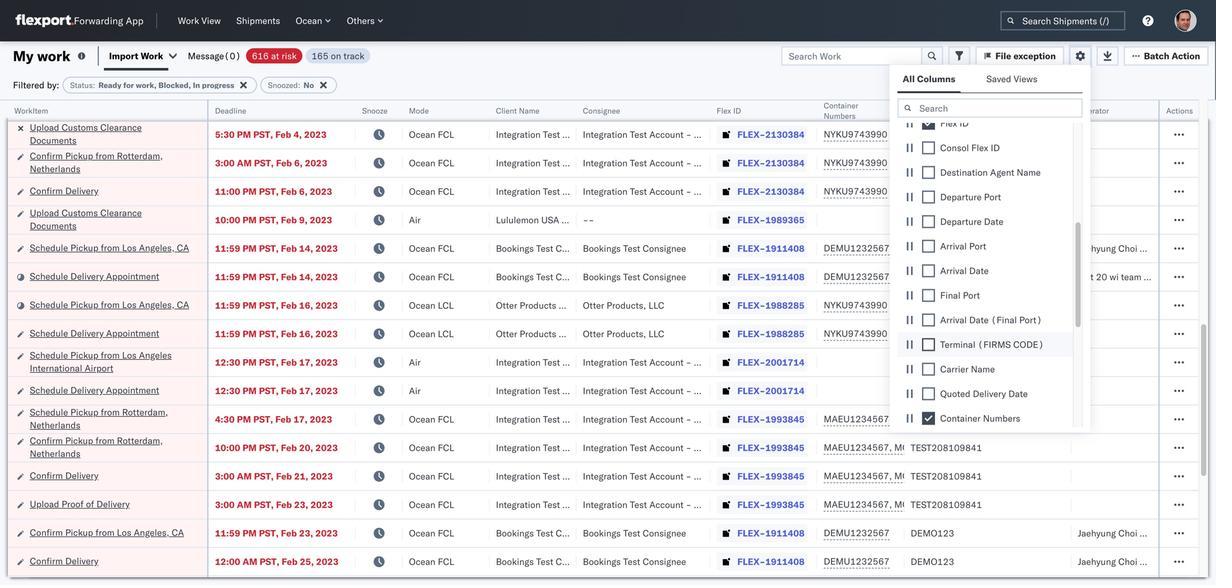 Task type: locate. For each thing, give the bounding box(es) containing it.
3 test208109841 from the top
[[911, 471, 982, 482]]

name right agent
[[1017, 167, 1041, 178]]

1 vertical spatial confirm pickup from rotterdam, netherlands
[[30, 435, 163, 459]]

2 2130384 from the top
[[765, 157, 805, 169]]

6,
[[294, 157, 303, 169], [299, 186, 308, 197]]

1 vertical spatial confirm pickup from rotterdam, netherlands link
[[30, 434, 190, 460]]

maeu1234567, mofu0618318 for 3:00 am pst, feb 23, 2023
[[824, 499, 960, 510]]

0 vertical spatial schedule delivery appointment link
[[30, 270, 159, 283]]

0 vertical spatial flex-2001714
[[737, 357, 805, 368]]

flex-1993845 for 10:00 pm pst, feb 20, 2023
[[737, 442, 805, 454]]

angeles, inside button
[[134, 527, 169, 538]]

1 vertical spatial flex-1988285
[[737, 328, 805, 340]]

0 horizontal spatial id
[[733, 106, 741, 116]]

schedule pickup from los angeles, ca button for 11:59 pm pst, feb 14, 2023
[[30, 242, 189, 256]]

5:30 down "progress"
[[215, 100, 235, 112]]

schedule for schedule delivery appointment link associated with 12:30 pm pst, feb 17, 2023
[[30, 385, 68, 396]]

1 vertical spatial products
[[520, 328, 556, 340]]

1 11:59 pm pst, feb 16, 2023 from the top
[[215, 300, 338, 311]]

3:00 down "3:00 am pst, feb 21, 2023"
[[215, 499, 235, 511]]

lululemon
[[496, 214, 539, 226]]

rotterdam, for 10:00 pm pst, feb 20, 2023
[[117, 435, 163, 446]]

flex-2130384 up flex-1989365
[[737, 186, 805, 197]]

6 integration test account - karl lagerfeld from the top
[[583, 442, 751, 454]]

5 11:59 from the top
[[215, 528, 240, 539]]

1 confirm delivery from the top
[[30, 100, 98, 111]]

demo123 for confirm delivery
[[911, 556, 954, 568]]

id left 2130387
[[733, 106, 741, 116]]

import work button
[[109, 50, 163, 62]]

ocean lcl for schedule delivery appointment
[[409, 328, 454, 340]]

confirm delivery down confirm pickup from los angeles, ca button
[[30, 556, 98, 567]]

1 vertical spatial otter products, llc
[[583, 328, 664, 340]]

10:00 pm pst, feb 9, 2023
[[215, 214, 332, 226]]

confirm delivery button
[[30, 99, 98, 113], [30, 185, 98, 199], [30, 469, 98, 484], [30, 555, 98, 569]]

1 clearance from the top
[[100, 122, 142, 133]]

workitem
[[14, 106, 48, 116]]

2 otter products, llc from the top
[[583, 328, 664, 340]]

forwarding app
[[74, 15, 144, 27]]

confirm pickup from rotterdam, netherlands link down schedule pickup from rotterdam, netherlands button
[[30, 434, 190, 460]]

name for carrier name
[[971, 364, 995, 375]]

confirm pickup from los angeles, ca link
[[30, 526, 184, 539]]

0 vertical spatial arrival
[[940, 241, 967, 252]]

pickup
[[65, 150, 93, 162], [70, 242, 98, 254], [70, 299, 98, 310], [70, 350, 98, 361], [70, 407, 98, 418], [65, 435, 93, 446], [65, 527, 93, 538]]

container
[[824, 101, 858, 110], [940, 413, 981, 424]]

2 vertical spatial schedule delivery appointment link
[[30, 384, 159, 397]]

saved views
[[986, 73, 1038, 85]]

None checkbox
[[922, 141, 935, 154], [922, 166, 935, 179], [922, 191, 935, 204], [922, 215, 935, 228], [922, 289, 935, 302], [922, 314, 935, 327], [922, 141, 935, 154], [922, 166, 935, 179], [922, 191, 935, 204], [922, 215, 935, 228], [922, 289, 935, 302], [922, 314, 935, 327]]

23, up the 25,
[[299, 528, 313, 539]]

1988285
[[765, 300, 805, 311], [765, 328, 805, 340]]

1 vertical spatial schedule delivery appointment link
[[30, 327, 159, 340]]

1 vertical spatial 6,
[[299, 186, 308, 197]]

7 ocean fcl from the top
[[409, 414, 454, 425]]

0 vertical spatial llc
[[649, 300, 664, 311]]

los left angeles at the bottom
[[122, 350, 137, 361]]

3:00 up 3:00 am pst, feb 23, 2023
[[215, 471, 235, 482]]

1 vertical spatial angeles,
[[139, 299, 175, 310]]

0 vertical spatial confirm pickup from rotterdam, netherlands button
[[30, 150, 190, 177]]

date for arrival date
[[969, 265, 989, 276]]

from for schedule pickup from rotterdam, netherlands link
[[101, 407, 120, 418]]

netherlands inside schedule pickup from rotterdam, netherlands
[[30, 420, 80, 431]]

from up airport
[[101, 350, 120, 361]]

llc
[[649, 300, 664, 311], [649, 328, 664, 340]]

my work
[[13, 47, 70, 65]]

confirm
[[30, 100, 63, 111], [30, 150, 63, 162], [30, 185, 63, 197], [30, 435, 63, 446], [30, 470, 63, 481], [30, 527, 63, 538], [30, 556, 63, 567]]

25,
[[300, 556, 314, 568]]

1 vertical spatial mawb1234
[[911, 385, 961, 397]]

0 vertical spatial container numbers
[[824, 101, 858, 121]]

los down upload proof of delivery button
[[117, 527, 131, 538]]

port for departure port
[[984, 191, 1001, 203]]

1 vertical spatial integration test account - western digital
[[583, 385, 757, 397]]

0 vertical spatial 23,
[[294, 499, 308, 511]]

2 vertical spatial port
[[963, 290, 980, 301]]

schedule pickup from los angeles, ca up schedule pickup from los angeles international airport link
[[30, 299, 189, 310]]

gvcu5265864, nyku9743990
[[824, 100, 956, 111]]

2 vertical spatial appointment
[[106, 385, 159, 396]]

schedule delivery appointment button down upload customs clearance documents button at left
[[30, 270, 159, 284]]

0 vertical spatial id
[[733, 106, 741, 116]]

6 lagerfeld from the top
[[713, 442, 751, 454]]

delivery down airport
[[70, 385, 104, 396]]

17, for schedule pickup from los angeles international airport
[[299, 357, 313, 368]]

confirm delivery up proof
[[30, 470, 98, 481]]

2 vertical spatial flex-2130384
[[737, 186, 805, 197]]

1911408 for schedule pickup from los angeles, ca
[[765, 243, 805, 254]]

delivery down upload customs clearance documents button at left
[[70, 271, 104, 282]]

id inside button
[[733, 106, 741, 116]]

1 3:00 from the top
[[215, 157, 235, 169]]

12:30
[[215, 357, 240, 368], [215, 385, 240, 397]]

angeles, for 11:59 pm pst, feb 23, 2023
[[134, 527, 169, 538]]

carrier name
[[940, 364, 995, 375]]

1 vertical spatial llc
[[649, 328, 664, 340]]

los down upload customs clearance documents button at left
[[122, 242, 137, 254]]

date left (final
[[969, 314, 989, 326]]

1 vertical spatial 12:30 pm pst, feb 17, 2023
[[215, 385, 338, 397]]

4 fcl from the top
[[438, 186, 454, 197]]

demo123 for schedule pickup from los angeles, ca
[[911, 243, 954, 254]]

integration test account - karl lagerfeld for 3:00 am pst, feb 23, 2023
[[583, 499, 751, 511]]

delivery inside button
[[96, 499, 130, 510]]

id up destination agent name
[[991, 142, 1000, 153]]

rotterdam, down workitem button
[[117, 150, 163, 162]]

account
[[649, 100, 684, 112], [649, 129, 684, 140], [649, 157, 684, 169], [649, 186, 684, 197], [586, 300, 620, 311], [586, 328, 620, 340], [649, 357, 684, 368], [649, 385, 684, 397], [649, 414, 684, 425], [649, 442, 684, 454], [649, 471, 684, 482], [649, 499, 684, 511]]

filtered
[[13, 79, 44, 91]]

integration test account - karl lagerfeld for 3:00 am pst, feb 21, 2023
[[583, 471, 751, 482]]

2 11:59 pm pst, feb 14, 2023 from the top
[[215, 271, 338, 283]]

1 1911408 from the top
[[765, 243, 805, 254]]

1 schedule from the top
[[30, 242, 68, 254]]

maeu1234567, for 10:00 pm pst, feb 20, 2023
[[824, 442, 892, 453]]

1 vertical spatial ca
[[177, 299, 189, 310]]

20,
[[299, 442, 313, 454]]

netherlands for 3:00
[[30, 163, 80, 175]]

1 vertical spatial 5:30
[[215, 129, 235, 140]]

1 confirm pickup from rotterdam, netherlands button from the top
[[30, 150, 190, 177]]

schedule pickup from los angeles, ca button down upload customs clearance documents button at left
[[30, 242, 189, 256]]

maeu1234567, mofu0618318 for 4:30 pm pst, feb 17, 2023
[[824, 413, 960, 425]]

destination agent name
[[940, 167, 1041, 178]]

0 vertical spatial documents
[[30, 135, 77, 146]]

1 schedule pickup from los angeles, ca from the top
[[30, 242, 189, 254]]

work right import
[[141, 50, 163, 62]]

lcl for schedule delivery appointment
[[438, 328, 454, 340]]

am up 11:00 in the left of the page
[[237, 157, 252, 169]]

schedule inside schedule pickup from rotterdam, netherlands
[[30, 407, 68, 418]]

4 demo123 from the top
[[911, 556, 954, 568]]

1 vertical spatial port
[[969, 241, 986, 252]]

upload
[[30, 122, 59, 133], [30, 207, 59, 219], [30, 499, 59, 510]]

confirm delivery link down by:
[[30, 99, 98, 112]]

0 vertical spatial work
[[178, 15, 199, 26]]

pickup up airport
[[70, 350, 98, 361]]

0 vertical spatial mawb1234
[[911, 357, 961, 368]]

None checkbox
[[922, 117, 935, 130], [922, 240, 935, 253], [922, 265, 935, 277], [922, 338, 935, 351], [922, 363, 935, 376], [922, 388, 935, 401], [922, 412, 935, 425], [922, 117, 935, 130], [922, 240, 935, 253], [922, 265, 935, 277], [922, 338, 935, 351], [922, 363, 935, 376], [922, 388, 935, 401], [922, 412, 935, 425]]

10:00 down 11:00 in the left of the page
[[215, 214, 240, 226]]

appointment
[[106, 271, 159, 282], [106, 328, 159, 339], [106, 385, 159, 396]]

1993845 for 3:00 am pst, feb 21, 2023
[[765, 471, 805, 482]]

deadline button
[[208, 103, 343, 116]]

1 vertical spatial documents
[[30, 220, 77, 231]]

1 ocean lcl from the top
[[409, 300, 454, 311]]

appointment for 11:59 pm pst, feb 16, 2023
[[106, 328, 159, 339]]

upload customs clearance documents for second upload customs clearance documents link from the bottom of the page
[[30, 122, 142, 146]]

3:00 for 3:00 am pst, feb 21, 2023
[[215, 471, 235, 482]]

1 vertical spatial 11:59 pm pst, feb 14, 2023
[[215, 271, 338, 283]]

rotterdam, down schedule pickup from rotterdam, netherlands button
[[117, 435, 163, 446]]

1 horizontal spatial name
[[971, 364, 995, 375]]

delivery down carrier name
[[973, 388, 1006, 400]]

upload for upload proof of delivery link
[[30, 499, 59, 510]]

7 fcl from the top
[[438, 414, 454, 425]]

flex down mbl/mawb numbers
[[940, 118, 957, 129]]

lagerfeld for 4:30 pm pst, feb 17, 2023
[[713, 414, 751, 425]]

2 1988285 from the top
[[765, 328, 805, 340]]

1911408 for confirm pickup from los angeles, ca
[[765, 528, 805, 539]]

flex-2130387 button
[[717, 97, 807, 115], [717, 97, 807, 115]]

2 vertical spatial id
[[991, 142, 1000, 153]]

schedule inside "schedule pickup from los angeles international airport"
[[30, 350, 68, 361]]

0 vertical spatial schedule pickup from los angeles, ca link
[[30, 242, 189, 254]]

2 confirm pickup from rotterdam, netherlands button from the top
[[30, 434, 190, 462]]

departure for departure date
[[940, 216, 982, 227]]

0 vertical spatial clearance
[[100, 122, 142, 133]]

am right 12:00
[[242, 556, 257, 568]]

2 vertical spatial upload
[[30, 499, 59, 510]]

international
[[30, 363, 82, 374]]

demu1232567 for confirm pickup from los angeles, ca
[[824, 527, 890, 539]]

1 confirm pickup from rotterdam, netherlands link from the top
[[30, 150, 190, 175]]

port right the final
[[963, 290, 980, 301]]

confirm delivery link up proof
[[30, 469, 98, 482]]

work,
[[136, 80, 156, 90]]

1 vertical spatial clearance
[[100, 207, 142, 219]]

05707175362
[[911, 214, 973, 226]]

schedule for schedule delivery appointment link for 11:59 pm pst, feb 14, 2023
[[30, 271, 68, 282]]

appointment down schedule pickup from los angeles international airport 'button'
[[106, 385, 159, 396]]

flex id
[[717, 106, 741, 116], [940, 118, 969, 129]]

0 vertical spatial mbltest1234
[[911, 300, 972, 311]]

schedule delivery appointment button down airport
[[30, 384, 159, 398]]

3 arrival from the top
[[940, 314, 967, 326]]

0 vertical spatial port
[[984, 191, 1001, 203]]

5:30 pm pst, feb 4, 2023
[[215, 129, 327, 140]]

1 vertical spatial 1988285
[[765, 328, 805, 340]]

2 horizontal spatial id
[[991, 142, 1000, 153]]

3 fcl from the top
[[438, 157, 454, 169]]

numbers up consol flex id
[[958, 106, 990, 116]]

port down destination agent name
[[984, 191, 1001, 203]]

4 test208109841 from the top
[[911, 499, 982, 511]]

1 vertical spatial container numbers
[[940, 413, 1020, 424]]

mode
[[409, 106, 429, 116]]

11 ocean fcl from the top
[[409, 528, 454, 539]]

1 vertical spatial digital
[[730, 385, 757, 397]]

0 vertical spatial products
[[520, 300, 556, 311]]

pickup inside schedule pickup from rotterdam, netherlands
[[70, 407, 98, 418]]

documents inside button
[[30, 220, 77, 231]]

2 1911408 from the top
[[765, 271, 805, 283]]

confirm delivery button up upload customs clearance documents button at left
[[30, 185, 98, 199]]

confirm pickup from rotterdam, netherlands down workitem button
[[30, 150, 163, 175]]

schedule pickup from los angeles, ca link for 11:59 pm pst, feb 16, 2023
[[30, 299, 189, 311]]

0 vertical spatial 11:59 pm pst, feb 16, 2023
[[215, 300, 338, 311]]

1 otter products, llc from the top
[[583, 300, 664, 311]]

1 vertical spatial mbltest1234
[[911, 328, 972, 340]]

upload inside button
[[30, 207, 59, 219]]

0 vertical spatial rotterdam,
[[117, 150, 163, 162]]

confirm delivery link up upload customs clearance documents button at left
[[30, 185, 98, 197]]

23, down 21,
[[294, 499, 308, 511]]

delivery for 11:59 pm pst, feb 16, 2023
[[70, 328, 104, 339]]

0 vertical spatial confirm pickup from rotterdam, netherlands link
[[30, 150, 190, 175]]

schedule delivery appointment link for 11:59 pm pst, feb 14, 2023
[[30, 270, 159, 283]]

2 16, from the top
[[299, 328, 313, 340]]

1 schedule delivery appointment from the top
[[30, 271, 159, 282]]

am up 5:30 pm pst, feb 4, 2023
[[237, 100, 252, 112]]

1 vertical spatial products,
[[607, 328, 646, 340]]

10 resize handle column header from the left
[[1143, 100, 1158, 585]]

2023
[[305, 100, 327, 112], [304, 129, 327, 140], [305, 157, 327, 169], [310, 186, 332, 197], [310, 214, 332, 226], [315, 243, 338, 254], [315, 271, 338, 283], [315, 300, 338, 311], [315, 328, 338, 340], [315, 357, 338, 368], [315, 385, 338, 397], [310, 414, 332, 425], [315, 442, 338, 454], [310, 471, 333, 482], [310, 499, 333, 511], [315, 528, 338, 539], [316, 556, 339, 568]]

integration test account - karl lagerfeld for 11:00 pm pst, feb 6, 2023
[[583, 186, 751, 197]]

0 vertical spatial name
[[519, 106, 539, 116]]

Search text field
[[897, 98, 1083, 118]]

1 vertical spatial flex-2001714
[[737, 385, 805, 397]]

1 flex-2130384 from the top
[[737, 129, 805, 140]]

departure for departure port
[[940, 191, 982, 203]]

2 vertical spatial 3:00
[[215, 499, 235, 511]]

616
[[252, 50, 269, 62]]

16,
[[299, 300, 313, 311], [299, 328, 313, 340]]

demo123
[[911, 243, 954, 254], [911, 271, 954, 283], [911, 528, 954, 539], [911, 556, 954, 568]]

integration test account - karl lagerfeld
[[583, 100, 751, 112], [583, 129, 751, 140], [583, 157, 751, 169], [583, 186, 751, 197], [583, 414, 751, 425], [583, 442, 751, 454], [583, 471, 751, 482], [583, 499, 751, 511]]

8 karl from the top
[[694, 499, 711, 511]]

1 vertical spatial id
[[960, 118, 969, 129]]

confirm pickup from rotterdam, netherlands for 3:00 am pst, feb 6, 2023
[[30, 150, 163, 175]]

am down "3:00 am pst, feb 21, 2023"
[[237, 499, 252, 511]]

2 ocean lcl from the top
[[409, 328, 454, 340]]

1 demu1232567 from the top
[[824, 243, 890, 254]]

Search Shipments (/) text field
[[1000, 11, 1125, 30]]

blocked,
[[158, 80, 191, 90]]

app
[[126, 15, 144, 27]]

14,
[[299, 243, 313, 254], [299, 271, 313, 283]]

test208109841 for 3:00 am pst, feb 23, 2023
[[911, 499, 982, 511]]

arrival up arrival date
[[940, 241, 967, 252]]

0 vertical spatial digital
[[730, 357, 757, 368]]

pickup down upload proof of delivery button
[[65, 527, 93, 538]]

flex id left 2130387
[[717, 106, 741, 116]]

test208109841 for 10:00 pm pst, feb 20, 2023
[[911, 442, 982, 454]]

7 integration test account - karl lagerfeld from the top
[[583, 471, 751, 482]]

1 horizontal spatial :
[[298, 80, 300, 90]]

consignee button
[[576, 103, 697, 116]]

schedule delivery appointment link down upload customs clearance documents button at left
[[30, 270, 159, 283]]

confirm delivery for 3:00 am pst, feb 21, 2023
[[30, 470, 98, 481]]

1 vertical spatial flex-2130384
[[737, 157, 805, 169]]

0 horizontal spatial flex
[[717, 106, 731, 116]]

11:59 pm pst, feb 14, 2023 for schedule pickup from los angeles, ca
[[215, 243, 338, 254]]

schedule pickup from los angeles, ca
[[30, 242, 189, 254], [30, 299, 189, 310]]

otter products - test account for schedule delivery appointment
[[496, 328, 620, 340]]

0 vertical spatial flex
[[717, 106, 731, 116]]

23, for 11:59 pm pst, feb 23, 2023
[[299, 528, 313, 539]]

0 vertical spatial 10:00
[[215, 214, 240, 226]]

7 lagerfeld from the top
[[713, 471, 751, 482]]

6 integration from the top
[[583, 385, 628, 397]]

schedule pickup from los angeles, ca link down upload customs clearance documents button at left
[[30, 242, 189, 254]]

1993845
[[765, 414, 805, 425], [765, 442, 805, 454], [765, 471, 805, 482], [765, 499, 805, 511]]

schedule delivery appointment link up "schedule pickup from los angeles international airport"
[[30, 327, 159, 340]]

from down airport
[[101, 407, 120, 418]]

0 vertical spatial 2130384
[[765, 129, 805, 140]]

1 vertical spatial departure
[[940, 216, 982, 227]]

1 vertical spatial 2001714
[[765, 385, 805, 397]]

documents for second upload customs clearance documents link from the bottom of the page
[[30, 135, 77, 146]]

1 vertical spatial schedule delivery appointment
[[30, 328, 159, 339]]

165
[[312, 50, 328, 62]]

1 vertical spatial schedule pickup from los angeles, ca
[[30, 299, 189, 310]]

0 vertical spatial upload
[[30, 122, 59, 133]]

1 vertical spatial flex id
[[940, 118, 969, 129]]

resize handle column header for container numbers button
[[889, 100, 904, 585]]

zimu3048342 up 05707175362
[[911, 186, 972, 197]]

am up 3:00 am pst, feb 23, 2023
[[237, 471, 252, 482]]

1 12:30 pm pst, feb 17, 2023 from the top
[[215, 357, 338, 368]]

1 karl from the top
[[694, 100, 711, 112]]

confirm delivery button down by:
[[30, 99, 98, 113]]

2 upload customs clearance documents from the top
[[30, 207, 142, 231]]

ocean lcl for schedule pickup from los angeles, ca
[[409, 300, 454, 311]]

1 documents from the top
[[30, 135, 77, 146]]

ocean inside button
[[296, 15, 322, 26]]

confirm pickup from rotterdam, netherlands button down workitem button
[[30, 150, 190, 177]]

batch action button
[[1124, 46, 1209, 66]]

confirm pickup from rotterdam, netherlands button down schedule pickup from rotterdam, netherlands button
[[30, 434, 190, 462]]

confirm delivery down by:
[[30, 100, 98, 111]]

1 mawb1234 from the top
[[911, 357, 961, 368]]

schedule delivery appointment link down airport
[[30, 384, 159, 397]]

name for client name
[[519, 106, 539, 116]]

1 upload customs clearance documents link from the top
[[30, 121, 190, 147]]

appointment down upload customs clearance documents button at left
[[106, 271, 159, 282]]

client name
[[496, 106, 539, 116]]

from down upload customs clearance documents button at left
[[101, 242, 120, 254]]

agent
[[990, 167, 1014, 178]]

2 horizontal spatial name
[[1017, 167, 1041, 178]]

mbltest1234 down arrival date
[[911, 300, 972, 311]]

0 vertical spatial flex-1988285
[[737, 300, 805, 311]]

flex-2130384 down flex-2130387 in the top of the page
[[737, 129, 805, 140]]

1 confirm from the top
[[30, 100, 63, 111]]

confirm pickup from rotterdam, netherlands link for 3:00
[[30, 150, 190, 175]]

1 departure from the top
[[940, 191, 982, 203]]

1 vertical spatial upload
[[30, 207, 59, 219]]

0 vertical spatial schedule pickup from los angeles, ca button
[[30, 242, 189, 256]]

12:30 pm pst, feb 17, 2023
[[215, 357, 338, 368], [215, 385, 338, 397]]

rotterdam, inside schedule pickup from rotterdam, netherlands
[[122, 407, 168, 418]]

snoozed : no
[[268, 80, 314, 90]]

delivery right of
[[96, 499, 130, 510]]

11:59 for confirm pickup from los angeles, ca link
[[215, 528, 240, 539]]

2 test208109841 from the top
[[911, 442, 982, 454]]

ocean
[[296, 15, 322, 26], [409, 100, 435, 112], [409, 129, 435, 140], [409, 157, 435, 169], [409, 186, 435, 197], [409, 243, 435, 254], [409, 271, 435, 283], [409, 300, 435, 311], [409, 328, 435, 340], [409, 414, 435, 425], [409, 442, 435, 454], [409, 471, 435, 482], [409, 499, 435, 511], [409, 528, 435, 539], [409, 556, 435, 568]]

2 horizontal spatial flex
[[971, 142, 988, 153]]

destination
[[940, 167, 988, 178]]

maeu1234567, mofu0618318
[[824, 413, 960, 425], [824, 442, 960, 453], [824, 470, 960, 482], [824, 499, 960, 510]]

0 vertical spatial customs
[[62, 122, 98, 133]]

clearance
[[100, 122, 142, 133], [100, 207, 142, 219]]

1 vertical spatial air
[[409, 357, 421, 368]]

los inside "schedule pickup from los angeles international airport"
[[122, 350, 137, 361]]

10:00 down 4:30
[[215, 442, 240, 454]]

2 vertical spatial arrival
[[940, 314, 967, 326]]

products for schedule pickup from los angeles, ca
[[520, 300, 556, 311]]

arrival for arrival date (final port)
[[940, 314, 967, 326]]

3:00
[[215, 157, 235, 169], [215, 471, 235, 482], [215, 499, 235, 511]]

pst,
[[254, 100, 274, 112], [253, 129, 273, 140], [254, 157, 274, 169], [259, 186, 279, 197], [259, 214, 279, 226], [259, 243, 279, 254], [259, 271, 279, 283], [259, 300, 279, 311], [259, 328, 279, 340], [259, 357, 279, 368], [259, 385, 279, 397], [253, 414, 273, 425], [259, 442, 279, 454], [254, 471, 274, 482], [254, 499, 274, 511], [259, 528, 279, 539], [260, 556, 279, 568]]

integration
[[583, 100, 628, 112], [583, 129, 628, 140], [583, 157, 628, 169], [583, 186, 628, 197], [583, 357, 628, 368], [583, 385, 628, 397], [583, 414, 628, 425], [583, 442, 628, 454], [583, 471, 628, 482], [583, 499, 628, 511]]

numbers inside container numbers
[[824, 111, 856, 121]]

from for 'confirm pickup from rotterdam, netherlands' link for 10:00
[[96, 435, 114, 446]]

3 demu1232567 from the top
[[824, 527, 890, 539]]

pickup inside "schedule pickup from los angeles international airport"
[[70, 350, 98, 361]]

3:00 am pst, feb 6, 2023
[[215, 157, 327, 169]]

0 vertical spatial netherlands
[[30, 163, 80, 175]]

schedule for schedule delivery appointment link associated with 11:59 pm pst, feb 16, 2023
[[30, 328, 68, 339]]

upload proof of delivery link
[[30, 498, 130, 511]]

2 10:00 from the top
[[215, 442, 240, 454]]

angeles
[[139, 350, 172, 361]]

flex-1989365 button
[[717, 211, 807, 229], [717, 211, 807, 229]]

1 maeu1234567, mofu0618318 from the top
[[824, 413, 960, 425]]

otter products - test account
[[496, 300, 620, 311], [496, 328, 620, 340]]

schedule delivery appointment down airport
[[30, 385, 159, 396]]

integration test account - karl lagerfeld for 4:30 pm pst, feb 17, 2023
[[583, 414, 751, 425]]

integration test account - western digital
[[583, 357, 757, 368], [583, 385, 757, 397]]

upload inside button
[[30, 499, 59, 510]]

confirm delivery button down confirm pickup from los angeles, ca button
[[30, 555, 98, 569]]

schedule for schedule pickup from los angeles international airport link
[[30, 350, 68, 361]]

schedule for schedule pickup from rotterdam, netherlands link
[[30, 407, 68, 418]]

1 vertical spatial otter products - test account
[[496, 328, 620, 340]]

pickup down upload customs clearance documents button at left
[[70, 242, 98, 254]]

3 maeu1234567, from the top
[[824, 470, 892, 482]]

name inside button
[[519, 106, 539, 116]]

usa
[[541, 214, 559, 226]]

netherlands down workitem
[[30, 163, 80, 175]]

flex right consol
[[971, 142, 988, 153]]

flex-2001714 button
[[717, 354, 807, 372], [717, 354, 807, 372], [717, 382, 807, 400], [717, 382, 807, 400]]

1 vertical spatial western
[[694, 385, 728, 397]]

schedule delivery appointment
[[30, 271, 159, 282], [30, 328, 159, 339], [30, 385, 159, 396]]

16 flex- from the top
[[737, 528, 765, 539]]

0 horizontal spatial :
[[93, 80, 95, 90]]

documents
[[30, 135, 77, 146], [30, 220, 77, 231]]

ready
[[98, 80, 121, 90]]

1 schedule pickup from los angeles, ca button from the top
[[30, 242, 189, 256]]

1 10:00 from the top
[[215, 214, 240, 226]]

2 maeu1234567, mofu0618318 from the top
[[824, 442, 960, 453]]

pickup up "schedule pickup from los angeles international airport"
[[70, 299, 98, 310]]

demu1232567 for schedule pickup from los angeles, ca
[[824, 243, 890, 254]]

karl for 5:30 am pst, feb 3, 2023
[[694, 100, 711, 112]]

0 vertical spatial upload customs clearance documents
[[30, 122, 142, 146]]

arrival for arrival date
[[940, 265, 967, 276]]

work inside work view 'link'
[[178, 15, 199, 26]]

2 confirm from the top
[[30, 150, 63, 162]]

2 resize handle column header from the left
[[340, 100, 356, 585]]

from down upload proof of delivery button
[[96, 527, 114, 538]]

test
[[630, 100, 647, 112], [630, 129, 647, 140], [630, 157, 647, 169], [630, 186, 647, 197], [536, 243, 553, 254], [623, 243, 640, 254], [536, 271, 553, 283], [623, 271, 640, 283], [567, 300, 584, 311], [567, 328, 584, 340], [630, 357, 647, 368], [630, 385, 647, 397], [630, 414, 647, 425], [630, 442, 647, 454], [630, 471, 647, 482], [630, 499, 647, 511], [536, 528, 553, 539], [623, 528, 640, 539], [536, 556, 553, 568], [623, 556, 640, 568]]

2 air from the top
[[409, 357, 421, 368]]

customs
[[62, 122, 98, 133], [62, 207, 98, 219]]

7 confirm from the top
[[30, 556, 63, 567]]

1 vertical spatial zimu3048342
[[911, 157, 972, 169]]

flex-1988285 for schedule delivery appointment
[[737, 328, 805, 340]]

1 : from the left
[[93, 80, 95, 90]]

integration test account - karl lagerfeld for 3:00 am pst, feb 6, 2023
[[583, 157, 751, 169]]

1 vertical spatial 12:30
[[215, 385, 240, 397]]

numbers for mbl/mawb numbers button
[[958, 106, 990, 116]]

flex-1911408 for schedule pickup from los angeles, ca
[[737, 243, 805, 254]]

7 resize handle column header from the left
[[802, 100, 817, 585]]

5:30 for 5:30 am pst, feb 3, 2023
[[215, 100, 235, 112]]

los inside button
[[117, 527, 131, 538]]

resize handle column header for client name button
[[561, 100, 576, 585]]

pickup down schedule pickup from rotterdam, netherlands
[[65, 435, 93, 446]]

6, up 9,
[[299, 186, 308, 197]]

confirm delivery up upload customs clearance documents button at left
[[30, 185, 98, 197]]

ca inside button
[[172, 527, 184, 538]]

8 fcl from the top
[[438, 442, 454, 454]]

1 vertical spatial work
[[141, 50, 163, 62]]

date down code)
[[1008, 388, 1028, 400]]

6, down the '4,'
[[294, 157, 303, 169]]

0 vertical spatial confirm pickup from rotterdam, netherlands
[[30, 150, 163, 175]]

0 vertical spatial 6,
[[294, 157, 303, 169]]

1 vertical spatial 11:59 pm pst, feb 16, 2023
[[215, 328, 338, 340]]

lagerfeld for 5:30 pm pst, feb 4, 2023
[[713, 129, 751, 140]]

name right client on the top
[[519, 106, 539, 116]]

6 confirm from the top
[[30, 527, 63, 538]]

1 vertical spatial flex
[[940, 118, 957, 129]]

flex-2001714
[[737, 357, 805, 368], [737, 385, 805, 397]]

container numbers down the search work "text box"
[[824, 101, 858, 121]]

upload customs clearance documents inside upload customs clearance documents button
[[30, 207, 142, 231]]

confirm pickup from rotterdam, netherlands down schedule pickup from rotterdam, netherlands
[[30, 435, 163, 459]]

17, for schedule pickup from rotterdam, netherlands
[[293, 414, 308, 425]]

appointment up angeles at the bottom
[[106, 328, 159, 339]]

2 lcl from the top
[[438, 328, 454, 340]]

mofu0618318 for 10:00 pm pst, feb 20, 2023
[[894, 442, 960, 453]]

resize handle column header for mode "button"
[[474, 100, 489, 585]]

ca for 11:59 pm pst, feb 16, 2023
[[177, 299, 189, 310]]

import work
[[109, 50, 163, 62]]

status
[[70, 80, 93, 90]]

quoted delivery date
[[940, 388, 1028, 400]]

: left "no"
[[298, 80, 300, 90]]

clearance inside upload customs clearance documents button
[[100, 207, 142, 219]]

1 vertical spatial ocean lcl
[[409, 328, 454, 340]]

resize handle column header
[[192, 100, 207, 585], [340, 100, 356, 585], [387, 100, 402, 585], [474, 100, 489, 585], [561, 100, 576, 585], [695, 100, 710, 585], [802, 100, 817, 585], [889, 100, 904, 585], [1056, 100, 1071, 585], [1143, 100, 1158, 585], [1183, 100, 1199, 585]]

5 lagerfeld from the top
[[713, 414, 751, 425]]

from inside "schedule pickup from los angeles international airport"
[[101, 350, 120, 361]]

3 confirm delivery from the top
[[30, 470, 98, 481]]

from for 11:59 pm pst, feb 16, 2023 schedule pickup from los angeles, ca link
[[101, 299, 120, 310]]

pickup for schedule pickup from los angeles international airport link
[[70, 350, 98, 361]]

confirm delivery link down confirm pickup from los angeles, ca button
[[30, 555, 98, 568]]

pickup for schedule pickup from los angeles, ca link associated with 11:59 pm pst, feb 14, 2023
[[70, 242, 98, 254]]

1 horizontal spatial id
[[960, 118, 969, 129]]

3 flex-1993845 from the top
[[737, 471, 805, 482]]

mbl/mawb numbers
[[911, 106, 990, 116]]

departure up arrival port
[[940, 216, 982, 227]]

11 fcl from the top
[[438, 528, 454, 539]]

documents for 2nd upload customs clearance documents link from the top
[[30, 220, 77, 231]]

schedule delivery appointment down upload customs clearance documents button at left
[[30, 271, 159, 282]]

delivery for 12:00 am pst, feb 25, 2023
[[65, 556, 98, 567]]

1 mbltest1234 from the top
[[911, 300, 972, 311]]

1 vertical spatial rotterdam,
[[122, 407, 168, 418]]

customs inside button
[[62, 207, 98, 219]]

0 horizontal spatial work
[[141, 50, 163, 62]]

2 ocean fcl from the top
[[409, 129, 454, 140]]

flex-2130384 button
[[717, 126, 807, 144], [717, 126, 807, 144], [717, 154, 807, 172], [717, 154, 807, 172], [717, 183, 807, 201], [717, 183, 807, 201]]

mbltest1234 up carrier
[[911, 328, 972, 340]]

container numbers down the quoted delivery date at the bottom of page
[[940, 413, 1020, 424]]

flex left flex-2130387 in the top of the page
[[717, 106, 731, 116]]

schedule pickup from los angeles, ca link up schedule pickup from los angeles international airport link
[[30, 299, 189, 311]]

2 vertical spatial netherlands
[[30, 448, 80, 459]]

0 vertical spatial container
[[824, 101, 858, 110]]

confirm delivery button up proof
[[30, 469, 98, 484]]

from inside schedule pickup from rotterdam, netherlands
[[101, 407, 120, 418]]

delivery down confirm pickup from los angeles, ca button
[[65, 556, 98, 567]]

2 demo123 from the top
[[911, 271, 954, 283]]

1993845 for 3:00 am pst, feb 23, 2023
[[765, 499, 805, 511]]

5:30 down deadline
[[215, 129, 235, 140]]

angeles, for 11:59 pm pst, feb 16, 2023
[[139, 299, 175, 310]]

client
[[496, 106, 517, 116]]

los up schedule pickup from los angeles international airport link
[[122, 299, 137, 310]]

2 11:59 from the top
[[215, 271, 240, 283]]

id down mbl/mawb numbers
[[960, 118, 969, 129]]

flex id down mbl/mawb numbers
[[940, 118, 969, 129]]

confirm delivery button for 3:00 am pst, feb 21, 2023
[[30, 469, 98, 484]]

zimu3048342 for 11:00 pm pst, feb 6, 2023
[[911, 186, 972, 197]]

0 vertical spatial schedule pickup from los angeles, ca
[[30, 242, 189, 254]]

schedule delivery appointment link
[[30, 270, 159, 283], [30, 327, 159, 340], [30, 384, 159, 397]]

2 documents from the top
[[30, 220, 77, 231]]

3:00 up 11:00 in the left of the page
[[215, 157, 235, 169]]

1 schedule delivery appointment button from the top
[[30, 270, 159, 284]]

1 vertical spatial appointment
[[106, 328, 159, 339]]

4 confirm delivery from the top
[[30, 556, 98, 567]]

confirm pickup from rotterdam, netherlands link down workitem button
[[30, 150, 190, 175]]

2 departure from the top
[[940, 216, 982, 227]]

2130384 for 3:00 am pst, feb 6, 2023
[[765, 157, 805, 169]]

flex-2130384 down flex id button
[[737, 157, 805, 169]]

3 flex-1911408 from the top
[[737, 528, 805, 539]]

numbers for container numbers button
[[824, 111, 856, 121]]

schedule pickup from los angeles, ca button up schedule pickup from los angeles international airport link
[[30, 299, 189, 313]]

workitem button
[[8, 103, 194, 116]]

pickup for 11:59 pm pst, feb 16, 2023 schedule pickup from los angeles, ca link
[[70, 299, 98, 310]]

schedule delivery appointment button up "schedule pickup from los angeles international airport"
[[30, 327, 159, 341]]

4 resize handle column header from the left
[[474, 100, 489, 585]]

0 horizontal spatial flex id
[[717, 106, 741, 116]]

2 confirm pickup from rotterdam, netherlands link from the top
[[30, 434, 190, 460]]

3:00 am pst, feb 23, 2023
[[215, 499, 333, 511]]

1 vertical spatial lcl
[[438, 328, 454, 340]]

container down the search work "text box"
[[824, 101, 858, 110]]

2 mofu0618318 from the top
[[894, 442, 960, 453]]



Task type: vqa. For each thing, say whether or not it's contained in the screenshot.


Task type: describe. For each thing, give the bounding box(es) containing it.
at
[[271, 50, 279, 62]]

maeu1234567, for 3:00 am pst, feb 23, 2023
[[824, 499, 892, 510]]

karl for 5:30 pm pst, feb 4, 2023
[[694, 129, 711, 140]]

schedule for 11:59 pm pst, feb 16, 2023 schedule pickup from los angeles, ca link
[[30, 299, 68, 310]]

confirm pickup from rotterdam, netherlands button for 3:00 am pst, feb 6, 2023
[[30, 150, 190, 177]]

10 flex- from the top
[[737, 357, 765, 368]]

confirm pickup from los angeles, ca
[[30, 527, 184, 538]]

confirm inside button
[[30, 527, 63, 538]]

12 flex- from the top
[[737, 414, 765, 425]]

test
[[580, 214, 600, 226]]

2 western from the top
[[694, 385, 728, 397]]

date for arrival date (final port)
[[969, 314, 989, 326]]

by:
[[47, 79, 59, 91]]

no
[[304, 80, 314, 90]]

2130384 for 5:30 pm pst, feb 4, 2023
[[765, 129, 805, 140]]

2 fcl from the top
[[438, 129, 454, 140]]

5:30 am pst, feb 3, 2023
[[215, 100, 327, 112]]

3 ocean fcl from the top
[[409, 157, 454, 169]]

1911408 for confirm delivery
[[765, 556, 805, 568]]

9 integration from the top
[[583, 471, 628, 482]]

carrier
[[940, 364, 969, 375]]

mode button
[[402, 103, 476, 116]]

12 fcl from the top
[[438, 556, 454, 568]]

terminal
[[940, 339, 975, 350]]

appointment for 12:30 pm pst, feb 17, 2023
[[106, 385, 159, 396]]

airport
[[85, 363, 113, 374]]

2 integration test account - western digital from the top
[[583, 385, 757, 397]]

client name button
[[489, 103, 563, 116]]

7 flex- from the top
[[737, 271, 765, 283]]

1988285 for schedule delivery appointment
[[765, 328, 805, 340]]

4 ocean fcl from the top
[[409, 186, 454, 197]]

filtered by:
[[13, 79, 59, 91]]

appointment for 11:59 pm pst, feb 14, 2023
[[106, 271, 159, 282]]

arrival date (final port)
[[940, 314, 1042, 326]]

work
[[37, 47, 70, 65]]

8 flex- from the top
[[737, 300, 765, 311]]

integration test account - karl lagerfeld for 5:30 pm pst, feb 4, 2023
[[583, 129, 751, 140]]

1 digital from the top
[[730, 357, 757, 368]]

schedule pickup from los angeles, ca button for 11:59 pm pst, feb 16, 2023
[[30, 299, 189, 313]]

consignee inside button
[[583, 106, 620, 116]]

5 fcl from the top
[[438, 243, 454, 254]]

8 integration from the top
[[583, 442, 628, 454]]

10:00 pm pst, feb 20, 2023
[[215, 442, 338, 454]]

flex-1911408 for confirm delivery
[[737, 556, 805, 568]]

mbltest1234 for schedule delivery appointment
[[911, 328, 972, 340]]

4:30
[[215, 414, 235, 425]]

6 ocean fcl from the top
[[409, 271, 454, 283]]

work view link
[[173, 12, 226, 29]]

2 flex- from the top
[[737, 129, 765, 140]]

flex id inside button
[[717, 106, 741, 116]]

test 20 wi team assignment
[[1078, 271, 1191, 283]]

schedule pickup from los angeles, ca link for 11:59 pm pst, feb 14, 2023
[[30, 242, 189, 254]]

message (0)
[[188, 50, 241, 62]]

lcl for schedule pickup from los angeles, ca
[[438, 300, 454, 311]]

11:59 pm pst, feb 16, 2023 for schedule delivery appointment
[[215, 328, 338, 340]]

zimu3048342 for 5:30 pm pst, feb 4, 2023
[[911, 129, 972, 140]]

rotterdam, for 4:30 pm pst, feb 17, 2023
[[122, 407, 168, 418]]

6, for 11:00 pm pst, feb 6, 2023
[[299, 186, 308, 197]]

ocean button
[[291, 12, 337, 29]]

air for upload customs clearance documents
[[409, 214, 421, 226]]

products, for schedule pickup from los angeles, ca
[[607, 300, 646, 311]]

16, for schedule delivery appointment
[[299, 328, 313, 340]]

lagerfeld for 10:00 pm pst, feb 20, 2023
[[713, 442, 751, 454]]

1 vertical spatial 17,
[[299, 385, 313, 397]]

13 flex- from the top
[[737, 442, 765, 454]]

11:59 pm pst, feb 14, 2023 for schedule delivery appointment
[[215, 271, 338, 283]]

delivery down the status
[[65, 100, 98, 111]]

2 upload customs clearance documents link from the top
[[30, 207, 190, 232]]

demu1232567 for schedule delivery appointment
[[824, 271, 890, 282]]

lagerfeld for 3:00 am pst, feb 21, 2023
[[713, 471, 751, 482]]

3 flex- from the top
[[737, 157, 765, 169]]

resize handle column header for flex id button
[[802, 100, 817, 585]]

schedule pickup from rotterdam, netherlands button
[[30, 406, 190, 433]]

demu1232567 for confirm delivery
[[824, 556, 890, 567]]

5 ocean fcl from the top
[[409, 243, 454, 254]]

14, for schedule delivery appointment
[[299, 271, 313, 283]]

3 resize handle column header from the left
[[387, 100, 402, 585]]

2 integration from the top
[[583, 129, 628, 140]]

schedule pickup from los angeles international airport link
[[30, 349, 190, 375]]

3 integration from the top
[[583, 157, 628, 169]]

clearance for second upload customs clearance documents link from the bottom of the page
[[100, 122, 142, 133]]

flex-1989365
[[737, 214, 805, 226]]

4,
[[293, 129, 302, 140]]

karl for 3:00 am pst, feb 21, 2023
[[694, 471, 711, 482]]

exception
[[1014, 50, 1056, 62]]

--
[[583, 214, 594, 226]]

10 integration from the top
[[583, 499, 628, 511]]

delivery for 11:00 pm pst, feb 6, 2023
[[65, 185, 98, 197]]

5 integration from the top
[[583, 357, 628, 368]]

test208109841 for 3:00 am pst, feb 21, 2023
[[911, 471, 982, 482]]

: for snoozed
[[298, 80, 300, 90]]

upload proof of delivery button
[[30, 498, 130, 512]]

forwarding app link
[[16, 14, 144, 27]]

port)
[[1019, 314, 1042, 326]]

2 2001714 from the top
[[765, 385, 805, 397]]

12:00
[[215, 556, 240, 568]]

Search Work text field
[[781, 46, 922, 66]]

integration test account - karl lagerfeld for 5:30 am pst, feb 3, 2023
[[583, 100, 751, 112]]

container numbers button
[[817, 98, 891, 121]]

columns
[[917, 73, 955, 85]]

status : ready for work, blocked, in progress
[[70, 80, 234, 90]]

14 flex- from the top
[[737, 471, 765, 482]]

5:30 for 5:30 pm pst, feb 4, 2023
[[215, 129, 235, 140]]

air for schedule pickup from los angeles international airport
[[409, 357, 421, 368]]

10 ocean fcl from the top
[[409, 499, 454, 511]]

(firms
[[978, 339, 1011, 350]]

lagerfeld for 11:00 pm pst, feb 6, 2023
[[713, 186, 751, 197]]

assignment
[[1144, 271, 1191, 283]]

maeu1234567, for 3:00 am pst, feb 21, 2023
[[824, 470, 892, 482]]

gvcu5265864,
[[824, 100, 890, 111]]

confirm delivery link for 12:00
[[30, 555, 98, 568]]

inc.
[[562, 214, 577, 226]]

15 flex- from the top
[[737, 499, 765, 511]]

upload proof of delivery
[[30, 499, 130, 510]]

pickup for confirm pickup from los angeles, ca link
[[65, 527, 93, 538]]

from for schedule pickup from los angeles, ca link associated with 11:59 pm pst, feb 14, 2023
[[101, 242, 120, 254]]

forwarding
[[74, 15, 123, 27]]

confirm delivery button for 11:00 pm pst, feb 6, 2023
[[30, 185, 98, 199]]

operator
[[1078, 106, 1109, 116]]

lagerfeld for 5:30 am pst, feb 3, 2023
[[713, 100, 751, 112]]

upload customs clearance documents button
[[30, 207, 190, 234]]

1 integration test account - western digital from the top
[[583, 357, 757, 368]]

upload for 2nd upload customs clearance documents link from the top
[[30, 207, 59, 219]]

departure date
[[940, 216, 1003, 227]]

am for 3:00 am pst, feb 21, 2023
[[237, 471, 252, 482]]

snooze
[[362, 106, 388, 116]]

1 integration from the top
[[583, 100, 628, 112]]

17 flex- from the top
[[737, 556, 765, 568]]

7 integration from the top
[[583, 414, 628, 425]]

1 western from the top
[[694, 357, 728, 368]]

21,
[[294, 471, 308, 482]]

flex-1993845 for 3:00 am pst, feb 21, 2023
[[737, 471, 805, 482]]

flex inside button
[[717, 106, 731, 116]]

flex-2130384 for 11:00 pm pst, feb 6, 2023
[[737, 186, 805, 197]]

on
[[331, 50, 341, 62]]

1 vertical spatial container
[[940, 413, 981, 424]]

1 horizontal spatial flex
[[940, 118, 957, 129]]

12 ocean fcl from the top
[[409, 556, 454, 568]]

10 fcl from the top
[[438, 499, 454, 511]]

wi
[[1110, 271, 1119, 283]]

schedule delivery appointment button for 12:30 pm pst, feb 17, 2023
[[30, 384, 159, 398]]

11:59 for schedule delivery appointment link associated with 11:59 pm pst, feb 16, 2023
[[215, 328, 240, 340]]

test
[[1078, 271, 1094, 283]]

1 2001714 from the top
[[765, 357, 805, 368]]

1 ocean fcl from the top
[[409, 100, 454, 112]]

9 fcl from the top
[[438, 471, 454, 482]]

3 confirm from the top
[[30, 185, 63, 197]]

1 fcl from the top
[[438, 100, 454, 112]]

arrival date
[[940, 265, 989, 276]]

schedule pickup from los angeles international airport
[[30, 350, 172, 374]]

3,
[[294, 100, 303, 112]]

20
[[1096, 271, 1107, 283]]

customs for 2nd upload customs clearance documents link from the top
[[62, 207, 98, 219]]

schedule delivery appointment for 11:59 pm pst, feb 16, 2023
[[30, 328, 159, 339]]

track
[[343, 50, 364, 62]]

upload customs clearance documents for 2nd upload customs clearance documents link from the top
[[30, 207, 142, 231]]

2 mawb1234 from the top
[[911, 385, 961, 397]]

from for confirm pickup from los angeles, ca link
[[96, 527, 114, 538]]

: for status
[[93, 80, 95, 90]]

1 confirm delivery link from the top
[[30, 99, 98, 112]]

am for 12:00 am pst, feb 25, 2023
[[242, 556, 257, 568]]

departure port
[[940, 191, 1001, 203]]

9 flex- from the top
[[737, 328, 765, 340]]

delivery for 12:30 pm pst, feb 17, 2023
[[70, 385, 104, 396]]

mofu0618318 for 3:00 am pst, feb 21, 2023
[[894, 470, 960, 482]]

schedule delivery appointment for 12:30 pm pst, feb 17, 2023
[[30, 385, 159, 396]]

9,
[[299, 214, 308, 226]]

flex-1993845 for 3:00 am pst, feb 23, 2023
[[737, 499, 805, 511]]

for
[[123, 80, 134, 90]]

6 flex- from the top
[[737, 243, 765, 254]]

1 flex- from the top
[[737, 100, 765, 112]]

my
[[13, 47, 34, 65]]

numbers down the quoted delivery date at the bottom of page
[[983, 413, 1020, 424]]

resize handle column header for consignee button
[[695, 100, 710, 585]]

11:00 pm pst, feb 6, 2023
[[215, 186, 332, 197]]

file exception
[[995, 50, 1056, 62]]

1 confirm delivery button from the top
[[30, 99, 98, 113]]

2 12:30 pm pst, feb 17, 2023 from the top
[[215, 385, 338, 397]]

schedule pickup from rotterdam, netherlands link
[[30, 406, 190, 432]]

schedule delivery appointment link for 12:30 pm pst, feb 17, 2023
[[30, 384, 159, 397]]

1 flex-2001714 from the top
[[737, 357, 805, 368]]

customs for second upload customs clearance documents link from the bottom of the page
[[62, 122, 98, 133]]

lululemon usa inc. test
[[496, 214, 600, 226]]

8 ocean fcl from the top
[[409, 442, 454, 454]]

saved views button
[[981, 67, 1045, 93]]

pickup for 'confirm pickup from rotterdam, netherlands' link associated with 3:00
[[65, 150, 93, 162]]

schedule pickup from los angeles international airport button
[[30, 349, 190, 376]]

mbl/mawb numbers button
[[904, 103, 1059, 116]]

all columns button
[[897, 67, 961, 93]]

4 integration from the top
[[583, 186, 628, 197]]

1993845 for 4:30 pm pst, feb 17, 2023
[[765, 414, 805, 425]]

container inside button
[[824, 101, 858, 110]]

confirm delivery for 12:00 am pst, feb 25, 2023
[[30, 556, 98, 567]]

in
[[193, 80, 200, 90]]

schedule pickup from rotterdam, netherlands
[[30, 407, 168, 431]]

9 ocean fcl from the top
[[409, 471, 454, 482]]

shipments link
[[231, 12, 285, 29]]

3 air from the top
[[409, 385, 421, 397]]

5 flex- from the top
[[737, 214, 765, 226]]

batch
[[1144, 50, 1169, 62]]

zimu3048342 for 3:00 am pst, feb 6, 2023
[[911, 157, 972, 169]]

1 horizontal spatial flex id
[[940, 118, 969, 129]]

schedule delivery appointment link for 11:59 pm pst, feb 16, 2023
[[30, 327, 159, 340]]

23, for 3:00 am pst, feb 23, 2023
[[294, 499, 308, 511]]

flexport. image
[[16, 14, 74, 27]]

actions
[[1166, 106, 1193, 116]]

final port
[[940, 290, 980, 301]]

risk
[[282, 50, 297, 62]]

11:00
[[215, 186, 240, 197]]

1 12:30 from the top
[[215, 357, 240, 368]]

2 12:30 from the top
[[215, 385, 240, 397]]

ca for 11:59 pm pst, feb 14, 2023
[[177, 242, 189, 254]]

container numbers inside button
[[824, 101, 858, 121]]

4 confirm from the top
[[30, 435, 63, 446]]

resize handle column header for deadline button at left
[[340, 100, 356, 585]]

11 resize handle column header from the left
[[1183, 100, 1199, 585]]

netherlands for 4:30
[[30, 420, 80, 431]]

view
[[201, 15, 221, 26]]

resize handle column header for mbl/mawb numbers button
[[1056, 100, 1071, 585]]

1989365
[[765, 214, 805, 226]]

3:00 am pst, feb 21, 2023
[[215, 471, 333, 482]]

los for 11:59 pm pst, feb 23, 2023
[[117, 527, 131, 538]]

2 digital from the top
[[730, 385, 757, 397]]

5 confirm from the top
[[30, 470, 63, 481]]

11:59 pm pst, feb 23, 2023
[[215, 528, 338, 539]]

confirm delivery link for 3:00
[[30, 469, 98, 482]]

2 flex-2001714 from the top
[[737, 385, 805, 397]]

11:59 pm pst, feb 16, 2023 for schedule pickup from los angeles, ca
[[215, 300, 338, 311]]

am for 3:00 am pst, feb 6, 2023
[[237, 157, 252, 169]]

4 flex- from the top
[[737, 186, 765, 197]]

upload for second upload customs clearance documents link from the bottom of the page
[[30, 122, 59, 133]]

code)
[[1013, 339, 1044, 350]]

11 flex- from the top
[[737, 385, 765, 397]]

11:59 for schedule delivery appointment link for 11:59 pm pst, feb 14, 2023
[[215, 271, 240, 283]]

6 fcl from the top
[[438, 271, 454, 283]]

work view
[[178, 15, 221, 26]]



